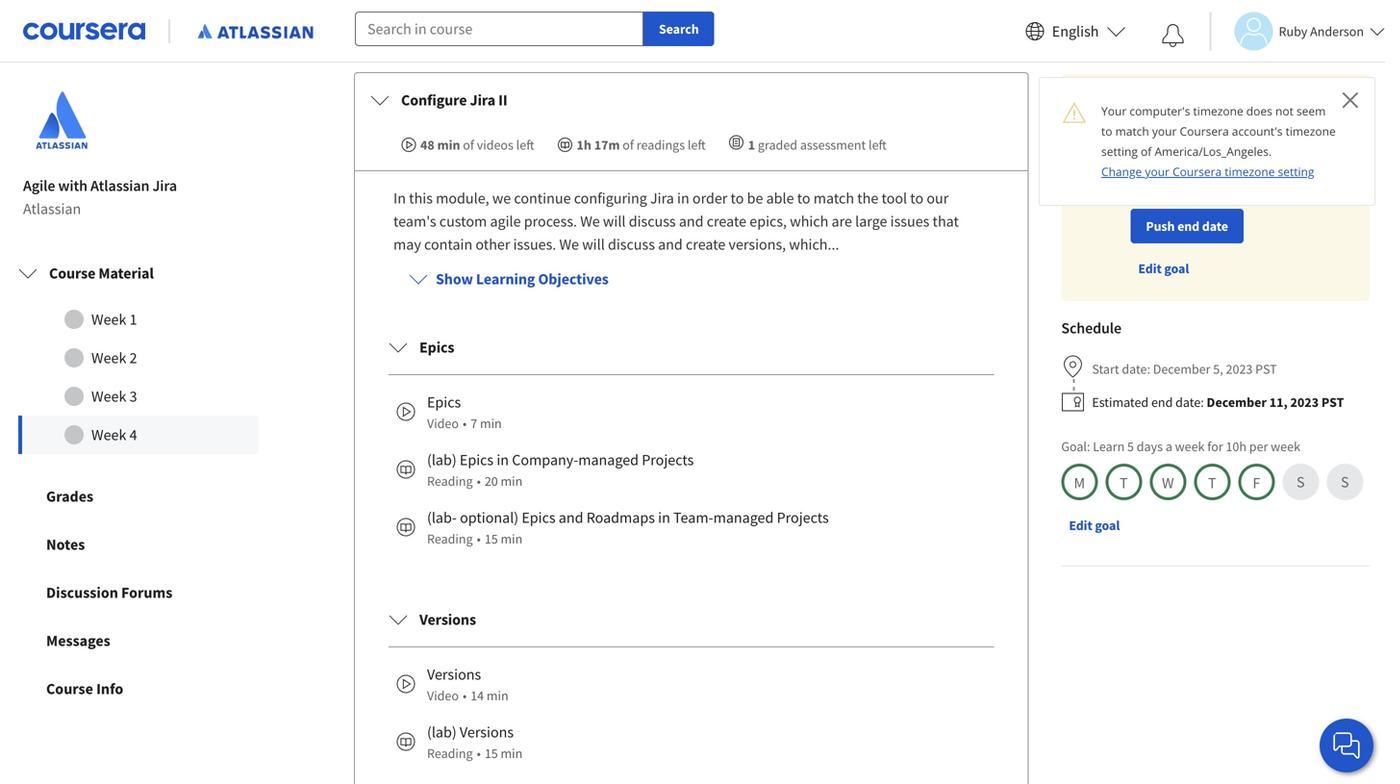 Task type: describe. For each thing, give the bounding box(es) containing it.
saturday element
[[1285, 466, 1318, 499]]

search
[[659, 20, 699, 38]]

be
[[747, 189, 763, 208]]

s for sunday element
[[1341, 473, 1350, 492]]

2 week from the left
[[1271, 438, 1301, 455]]

(lab) versions reading • 15 min
[[427, 723, 523, 762]]

match inside your computer's timezone does not seem to match your coursera account's timezone setting of america/los_angeles. change your coursera timezone setting
[[1116, 123, 1150, 139]]

seem
[[1297, 103, 1326, 119]]

1 vertical spatial atlassian
[[23, 199, 81, 218]]

0 vertical spatial atlassian
[[90, 176, 150, 195]]

1 vertical spatial 2023
[[1291, 394, 1319, 411]]

• inside (lab) versions reading • 15 min
[[477, 745, 481, 762]]

edit goal button for no worries! push your end date to
[[1131, 251, 1197, 286]]

your down 12/17/2023
[[1145, 164, 1170, 179]]

0 vertical spatial december
[[1154, 360, 1211, 378]]

a
[[1166, 438, 1173, 455]]

like
[[1120, 91, 1144, 111]]

0 vertical spatial coursera
[[1180, 123, 1229, 139]]

america/los_angeles.
[[1155, 143, 1272, 159]]

process.
[[524, 212, 577, 231]]

20
[[485, 473, 498, 490]]

epics inside "(lab- optional) epics and roadmaps in team-managed projects reading • 15 min"
[[522, 508, 556, 527]]

the
[[858, 189, 879, 208]]

no worries! push your end date to 12/17/2023 pst
[[1131, 121, 1321, 158]]

course info
[[46, 679, 123, 699]]

0 vertical spatial 1
[[748, 136, 755, 154]]

also
[[1177, 160, 1200, 177]]

discussion
[[46, 583, 118, 602]]

configure  jira ii button
[[355, 73, 1028, 127]]

0 horizontal spatial we
[[560, 235, 579, 254]]

(lab- optional) epics and roadmaps in team-managed projects reading • 15 min
[[427, 508, 829, 548]]

0 vertical spatial date:
[[1122, 360, 1151, 378]]

week 1
[[91, 310, 137, 329]]

push inside no worries! push your end date to 12/17/2023 pst
[[1198, 121, 1226, 139]]

has
[[1213, 179, 1232, 196]]

learn
[[1093, 438, 1125, 455]]

1 vertical spatial setting
[[1278, 164, 1315, 179]]

date inside no worries! push your end date to 12/17/2023 pst
[[1281, 121, 1306, 139]]

team-
[[674, 508, 714, 527]]

time
[[1249, 91, 1280, 111]]

1 week from the left
[[1176, 438, 1205, 455]]

atlassian image
[[23, 82, 100, 159]]

days
[[1137, 438, 1163, 455]]

4
[[129, 425, 137, 445]]

your up has
[[1228, 160, 1253, 177]]

learning
[[1256, 160, 1302, 177]]

projects inside (lab) epics in company-managed projects reading • 20 min
[[642, 450, 694, 470]]

optional)
[[460, 508, 519, 527]]

1h 17m of readings left
[[577, 136, 706, 154]]

which...
[[789, 235, 840, 254]]

• inside versions video • 14 min
[[463, 687, 467, 704]]

module,
[[436, 189, 489, 208]]

0 vertical spatial create
[[707, 212, 747, 231]]

edit for goal: learn 5 days a week for 10h per week
[[1069, 517, 1093, 534]]

2 vertical spatial timezone
[[1225, 164, 1275, 179]]

show learning objectives button
[[394, 256, 624, 302]]

roadmaps
[[587, 508, 655, 527]]

week for week 3
[[91, 387, 126, 406]]

1 graded assessment left
[[748, 136, 887, 154]]

1 vertical spatial timezone
[[1286, 123, 1336, 139]]

in inside (lab) epics in company-managed projects reading • 20 min
[[497, 450, 509, 470]]

your inside no worries! push your end date to 12/17/2023 pst
[[1229, 121, 1254, 139]]

t for tuesday element
[[1120, 473, 1128, 493]]

week for week 4
[[91, 425, 126, 445]]

3 left from the left
[[869, 136, 887, 154]]

grades
[[46, 487, 93, 506]]

readings
[[637, 136, 685, 154]]

tuesday element
[[1109, 467, 1140, 499]]

edit goal button for goal: learn 5 days a week for 10h per week
[[1062, 508, 1128, 543]]

week 4 link
[[18, 416, 259, 454]]

edit goal for no worries! push your end date to
[[1139, 260, 1190, 277]]

which
[[790, 212, 829, 231]]

material
[[99, 264, 154, 283]]

min inside "(lab- optional) epics and roadmaps in team-managed projects reading • 15 min"
[[501, 530, 523, 548]]

reading inside (lab) versions reading • 15 min
[[427, 745, 473, 762]]

versions for versions
[[420, 610, 476, 629]]

change your coursera timezone setting link
[[1102, 164, 1315, 179]]

epics,
[[750, 212, 787, 231]]

graded
[[758, 136, 798, 154]]

of for 1h 17m
[[623, 136, 634, 154]]

edit
[[1203, 160, 1225, 177]]

match inside 'in this module, we continue configuring jira in order to be able to match the tool to our team's custom agile process. we will discuss and create epics, which are large issues that may contain other issues. we will discuss and create versions, which...'
[[814, 189, 855, 208]]

ruby anderson button
[[1210, 12, 1386, 51]]

timezone mismatch warning modal dialog
[[1039, 77, 1376, 206]]

friday element
[[1242, 467, 1272, 499]]

tool
[[882, 189, 908, 208]]

show notifications image
[[1162, 24, 1185, 47]]

course material
[[49, 264, 154, 283]]

(lab) for (lab) epics in company-managed projects
[[427, 450, 457, 470]]

notes link
[[0, 521, 277, 569]]

pst inside no worries! push your end date to 12/17/2023 pst
[[1200, 141, 1222, 158]]

and achieve your goal. you can also edit your learning goals if your schedule has changed.
[[1131, 141, 1351, 196]]

and inside and achieve your goal. you can also edit your learning goals if your schedule has changed.
[[1225, 141, 1247, 158]]

forums
[[121, 583, 173, 602]]

left for 1h 17m of readings left
[[688, 136, 706, 154]]

search button
[[644, 12, 715, 46]]

date inside button
[[1203, 218, 1229, 235]]

goal for goal: learn 5 days a week for 10h per week
[[1095, 517, 1120, 534]]

configure
[[401, 91, 467, 110]]

1 vertical spatial 1
[[129, 310, 137, 329]]

0 vertical spatial will
[[603, 212, 626, 231]]

5
[[1128, 438, 1135, 455]]

contain
[[424, 235, 473, 254]]

min inside (lab) epics in company-managed projects reading • 20 min
[[501, 473, 523, 490]]

for
[[1208, 438, 1224, 455]]

your computer's timezone does not seem to match your coursera account's timezone setting of america/los_angeles. change your coursera timezone setting
[[1102, 103, 1336, 179]]

in this module, we continue configuring jira in order to be able to match the tool to our team's custom agile process. we will discuss and create epics, which are large issues that may contain other issues. we will discuss and create versions, which...
[[394, 189, 959, 254]]

s for saturday element
[[1297, 473, 1305, 492]]

your up goals
[[1295, 141, 1321, 158]]

ruby anderson
[[1279, 23, 1365, 40]]

course material button
[[3, 246, 274, 300]]

• inside epics video • 7 min
[[463, 415, 467, 432]]

goals
[[1305, 160, 1334, 177]]

min inside (lab) versions reading • 15 min
[[501, 745, 523, 762]]

0 vertical spatial timezone
[[1194, 103, 1244, 119]]

configure  jira ii
[[401, 91, 508, 110]]

changed.
[[1235, 179, 1287, 196]]

issues.
[[513, 235, 556, 254]]

(lab) for (lab) versions
[[427, 723, 457, 742]]

warning image
[[1063, 101, 1086, 124]]

agile
[[490, 212, 521, 231]]

account's
[[1232, 123, 1283, 139]]

messages
[[46, 631, 110, 651]]

english button
[[1018, 0, 1134, 63]]

min inside epics video • 7 min
[[480, 415, 502, 432]]

looks
[[1077, 91, 1117, 111]]

order
[[693, 189, 728, 208]]

objectives
[[538, 269, 609, 289]]

in inside 'in this module, we continue configuring jira in order to be able to match the tool to our team's custom agile process. we will discuss and create epics, which are large issues that may contain other issues. we will discuss and create versions, which...'
[[677, 189, 690, 208]]

estimated end date: december 11, 2023 pst
[[1092, 394, 1345, 411]]

reading inside "(lab- optional) epics and roadmaps in team-managed projects reading • 15 min"
[[427, 530, 473, 548]]

discussion forums
[[46, 583, 173, 602]]

are
[[832, 212, 853, 231]]

7
[[471, 415, 477, 432]]

loud megaphone image image
[[1077, 120, 1123, 167]]

jira inside dropdown button
[[470, 91, 496, 110]]

of inside your computer's timezone does not seem to match your coursera account's timezone setting of america/los_angeles. change your coursera timezone setting
[[1141, 143, 1152, 159]]

managed inside "(lab- optional) epics and roadmaps in team-managed projects reading • 15 min"
[[714, 508, 774, 527]]

does
[[1247, 103, 1273, 119]]

custom
[[440, 212, 487, 231]]

messages link
[[0, 617, 277, 665]]

w
[[1162, 473, 1175, 493]]

discussion forums link
[[0, 569, 277, 617]]

your
[[1102, 103, 1127, 119]]

in inside "(lab- optional) epics and roadmaps in team-managed projects reading • 15 min"
[[658, 508, 671, 527]]

1 vertical spatial will
[[582, 235, 605, 254]]



Task type: locate. For each thing, give the bounding box(es) containing it.
0 horizontal spatial 1
[[129, 310, 137, 329]]

course inside dropdown button
[[49, 264, 96, 283]]

min right 20
[[501, 473, 523, 490]]

2 s from the left
[[1341, 473, 1350, 492]]

• down 14
[[477, 745, 481, 762]]

videos
[[477, 136, 514, 154]]

1 horizontal spatial date
[[1281, 121, 1306, 139]]

17m
[[594, 136, 620, 154]]

date down not
[[1281, 121, 1306, 139]]

end inside no worries! push your end date to 12/17/2023 pst
[[1257, 121, 1279, 139]]

left right videos
[[516, 136, 535, 154]]

edit goal down the monday element
[[1069, 517, 1120, 534]]

3 reading from the top
[[427, 745, 473, 762]]

versions,
[[729, 235, 786, 254]]

goal down tuesday element
[[1095, 517, 1120, 534]]

to inside no worries! push your end date to 12/17/2023 pst
[[1309, 121, 1321, 139]]

1 vertical spatial projects
[[777, 508, 829, 527]]

week left 2
[[91, 348, 126, 368]]

sunday element
[[1329, 466, 1362, 499]]

edit goal down push end date button
[[1139, 260, 1190, 277]]

1h
[[577, 136, 592, 154]]

2 vertical spatial end
[[1152, 394, 1173, 411]]

anderson
[[1311, 23, 1365, 40]]

edit goal button down push end date button
[[1131, 251, 1197, 286]]

0 horizontal spatial left
[[516, 136, 535, 154]]

jira left ii
[[470, 91, 496, 110]]

s right saturday element
[[1341, 473, 1350, 492]]

versions
[[420, 610, 476, 629], [427, 665, 481, 684], [460, 723, 514, 742]]

edit goal button down the monday element
[[1062, 508, 1128, 543]]

2023 right the 11,
[[1291, 394, 1319, 411]]

1 horizontal spatial date:
[[1176, 394, 1205, 411]]

t for thursday element
[[1209, 473, 1217, 493]]

0 vertical spatial end
[[1257, 121, 1279, 139]]

show learning objectives
[[436, 269, 609, 289]]

and down (lab) epics in company-managed projects reading • 20 min
[[559, 508, 584, 527]]

reading inside (lab) epics in company-managed projects reading • 20 min
[[427, 473, 473, 490]]

december left 5,
[[1154, 360, 1211, 378]]

with
[[58, 176, 88, 195]]

1 horizontal spatial setting
[[1278, 164, 1315, 179]]

jira inside 'in this module, we continue configuring jira in order to be able to match the tool to our team's custom agile process. we will discuss and create epics, which are large issues that may contain other issues. we will discuss and create versions, which...'
[[650, 189, 674, 208]]

0 horizontal spatial of
[[463, 136, 474, 154]]

and down the order
[[679, 212, 704, 231]]

versions inside versions video • 14 min
[[427, 665, 481, 684]]

versions inside dropdown button
[[420, 610, 476, 629]]

jira up 'course material' dropdown button
[[153, 176, 177, 195]]

pst up edit
[[1200, 141, 1222, 158]]

date: down start date: december 5, 2023 pst
[[1176, 394, 1205, 411]]

1 vertical spatial video
[[427, 687, 459, 704]]

f
[[1253, 473, 1261, 493]]

1 horizontal spatial managed
[[714, 508, 774, 527]]

team's
[[394, 212, 436, 231]]

video left 7
[[427, 415, 459, 432]]

1 left graded
[[748, 136, 755, 154]]

1 horizontal spatial edit
[[1139, 260, 1162, 277]]

and left 'versions,'
[[658, 235, 683, 254]]

video for versions
[[427, 687, 459, 704]]

epics button
[[373, 320, 1010, 374]]

1 vertical spatial coursera
[[1173, 164, 1222, 179]]

your down you
[[1131, 179, 1157, 196]]

0 vertical spatial setting
[[1102, 143, 1138, 159]]

0 horizontal spatial 2023
[[1226, 360, 1253, 378]]

and inside "(lab- optional) epics and roadmaps in team-managed projects reading • 15 min"
[[559, 508, 584, 527]]

• left 20
[[477, 473, 481, 490]]

setting
[[1102, 143, 1138, 159], [1278, 164, 1315, 179]]

min right 48
[[437, 136, 460, 154]]

ii
[[499, 91, 508, 110]]

start date: december 5, 2023 pst
[[1092, 360, 1278, 378]]

1 vertical spatial date:
[[1176, 394, 1205, 411]]

left for 48 min of videos left
[[516, 136, 535, 154]]

video for epics
[[427, 415, 459, 432]]

15 inside "(lab- optional) epics and roadmaps in team-managed projects reading • 15 min"
[[485, 530, 498, 548]]

to down seem at right top
[[1309, 121, 1321, 139]]

course for course material
[[49, 264, 96, 283]]

0 horizontal spatial t
[[1120, 473, 1128, 493]]

1 vertical spatial pst
[[1256, 360, 1278, 378]]

week 2 link
[[18, 339, 259, 377]]

jira left the order
[[650, 189, 674, 208]]

1 horizontal spatial pst
[[1256, 360, 1278, 378]]

1 vertical spatial edit
[[1069, 517, 1093, 534]]

0 vertical spatial date
[[1281, 121, 1306, 139]]

0 vertical spatial we
[[580, 212, 600, 231]]

change
[[1102, 164, 1142, 179]]

to right able on the top right of the page
[[797, 189, 811, 208]]

of right 17m
[[623, 136, 634, 154]]

Search in course text field
[[355, 12, 644, 46]]

show
[[436, 269, 473, 289]]

min
[[437, 136, 460, 154], [480, 415, 502, 432], [501, 473, 523, 490], [501, 530, 523, 548], [487, 687, 509, 704], [501, 745, 523, 762]]

(lab) epics in company-managed projects reading • 20 min
[[427, 450, 694, 490]]

min inside versions video • 14 min
[[487, 687, 509, 704]]

2 15 from the top
[[485, 745, 498, 762]]

course info link
[[0, 665, 277, 713]]

end for date
[[1178, 218, 1200, 235]]

in up 20
[[497, 450, 509, 470]]

of up you
[[1141, 143, 1152, 159]]

week right per
[[1271, 438, 1301, 455]]

✕ button
[[1342, 84, 1360, 115]]

left right assessment
[[869, 136, 887, 154]]

1 horizontal spatial push
[[1198, 121, 1226, 139]]

1 vertical spatial versions
[[427, 665, 481, 684]]

goal down "push end date"
[[1165, 260, 1190, 277]]

s left sunday element
[[1297, 473, 1305, 492]]

video left 14
[[427, 687, 459, 704]]

atlassian right with
[[90, 176, 150, 195]]

2 video from the top
[[427, 687, 459, 704]]

to inside your computer's timezone does not seem to match your coursera account's timezone setting of america/los_angeles. change your coursera timezone setting
[[1102, 123, 1113, 139]]

• left 14
[[463, 687, 467, 704]]

jira inside agile with atlassian jira atlassian
[[153, 176, 177, 195]]

in left team-
[[658, 508, 671, 527]]

versions up 14
[[427, 665, 481, 684]]

2023 right 5,
[[1226, 360, 1253, 378]]

not
[[1276, 103, 1294, 119]]

0 horizontal spatial managed
[[579, 450, 639, 470]]

2 vertical spatial in
[[658, 508, 671, 527]]

0 horizontal spatial setting
[[1102, 143, 1138, 159]]

end up achieve
[[1257, 121, 1279, 139]]

date:
[[1122, 360, 1151, 378], [1176, 394, 1205, 411]]

to down your
[[1102, 123, 1113, 139]]

pst up the 11,
[[1256, 360, 1278, 378]]

worries!
[[1150, 121, 1196, 139]]

1 reading from the top
[[427, 473, 473, 490]]

week for week 1
[[91, 310, 126, 329]]

t down 5
[[1120, 473, 1128, 493]]

in left the order
[[677, 189, 690, 208]]

edit
[[1139, 260, 1162, 277], [1069, 517, 1093, 534]]

0 vertical spatial (lab)
[[427, 450, 457, 470]]

15 down optional)
[[485, 530, 498, 548]]

epics video • 7 min
[[427, 393, 502, 432]]

0 vertical spatial discuss
[[629, 212, 676, 231]]

0 vertical spatial push
[[1198, 121, 1226, 139]]

14
[[471, 687, 484, 704]]

1 s from the left
[[1297, 473, 1305, 492]]

epics inside (lab) epics in company-managed projects reading • 20 min
[[460, 450, 494, 470]]

min down optional)
[[501, 530, 523, 548]]

1 week from the top
[[91, 310, 126, 329]]

0 vertical spatial edit goal
[[1139, 260, 1190, 277]]

atlassian down agile
[[23, 199, 81, 218]]

managed inside (lab) epics in company-managed projects reading • 20 min
[[579, 450, 639, 470]]

0 vertical spatial reading
[[427, 473, 473, 490]]

wednesday element
[[1153, 467, 1184, 499]]

• inside "(lab- optional) epics and roadmaps in team-managed projects reading • 15 min"
[[477, 530, 481, 548]]

1 vertical spatial push
[[1146, 218, 1175, 235]]

week left 3
[[91, 387, 126, 406]]

15 down versions video • 14 min
[[485, 745, 498, 762]]

coursera down america/los_angeles.
[[1173, 164, 1222, 179]]

epics inside dropdown button
[[420, 338, 455, 357]]

assessment
[[800, 136, 866, 154]]

your
[[1229, 121, 1254, 139], [1153, 123, 1177, 139], [1295, 141, 1321, 158], [1228, 160, 1253, 177], [1145, 164, 1170, 179], [1131, 179, 1157, 196]]

your down does
[[1229, 121, 1254, 139]]

1 vertical spatial end
[[1178, 218, 1200, 235]]

chat with us image
[[1332, 730, 1363, 761]]

per
[[1250, 438, 1269, 455]]

thursday element
[[1197, 467, 1228, 499]]

help center image
[[1336, 734, 1359, 757]]

week 2
[[91, 348, 137, 368]]

projects inside "(lab- optional) epics and roadmaps in team-managed projects reading • 15 min"
[[777, 508, 829, 527]]

15 inside (lab) versions reading • 15 min
[[485, 745, 498, 762]]

december down 5,
[[1207, 394, 1267, 411]]

setting down achieve
[[1278, 164, 1315, 179]]

1 video from the top
[[427, 415, 459, 432]]

left right the readings
[[688, 136, 706, 154]]

0 horizontal spatial end
[[1152, 394, 1173, 411]]

issues
[[891, 212, 930, 231]]

1
[[748, 136, 755, 154], [129, 310, 137, 329]]

1 vertical spatial reading
[[427, 530, 473, 548]]

pst
[[1200, 141, 1222, 158], [1256, 360, 1278, 378], [1322, 394, 1345, 411]]

schedule
[[1159, 179, 1210, 196]]

end down start date: december 5, 2023 pst
[[1152, 394, 1173, 411]]

12/17/2023
[[1131, 141, 1197, 158]]

we down 'process.'
[[560, 235, 579, 254]]

5,
[[1214, 360, 1224, 378]]

1 horizontal spatial projects
[[777, 508, 829, 527]]

1 horizontal spatial we
[[580, 212, 600, 231]]

2 reading from the top
[[427, 530, 473, 548]]

video inside versions video • 14 min
[[427, 687, 459, 704]]

3
[[129, 387, 137, 406]]

timezone down achieve
[[1225, 164, 1275, 179]]

1 left from the left
[[516, 136, 535, 154]]

1 vertical spatial course
[[46, 679, 93, 699]]

2 horizontal spatial in
[[677, 189, 690, 208]]

• left 7
[[463, 415, 467, 432]]

1 horizontal spatial end
[[1178, 218, 1200, 235]]

1 vertical spatial create
[[686, 235, 726, 254]]

that
[[933, 212, 959, 231]]

can
[[1154, 160, 1174, 177]]

end for date:
[[1152, 394, 1173, 411]]

edit down the monday element
[[1069, 517, 1093, 534]]

48 min of videos left
[[421, 136, 535, 154]]

timezone down seem at right top
[[1286, 123, 1336, 139]]

0 horizontal spatial s
[[1297, 473, 1305, 492]]

push inside button
[[1146, 218, 1175, 235]]

1 vertical spatial (lab)
[[427, 723, 457, 742]]

continue
[[514, 189, 571, 208]]

end inside button
[[1178, 218, 1200, 235]]

1 horizontal spatial s
[[1341, 473, 1350, 492]]

coursera image
[[23, 16, 145, 46]]

2 vertical spatial reading
[[427, 745, 473, 762]]

other
[[476, 235, 510, 254]]

week left "4" at the left bottom of page
[[91, 425, 126, 445]]

week 4
[[91, 425, 137, 445]]

min right 14
[[487, 687, 509, 704]]

0 vertical spatial versions
[[420, 610, 476, 629]]

t down for
[[1209, 473, 1217, 493]]

0 vertical spatial edit
[[1139, 260, 1162, 277]]

0 horizontal spatial date:
[[1122, 360, 1151, 378]]

0 vertical spatial edit goal button
[[1131, 251, 1197, 286]]

large
[[856, 212, 888, 231]]

1 vertical spatial edit goal button
[[1062, 508, 1128, 543]]

0 vertical spatial pst
[[1200, 141, 1222, 158]]

3 week from the top
[[91, 387, 126, 406]]

versions down 14
[[460, 723, 514, 742]]

• inside (lab) epics in company-managed projects reading • 20 min
[[477, 473, 481, 490]]

1 vertical spatial goal
[[1095, 517, 1120, 534]]

0 horizontal spatial pst
[[1200, 141, 1222, 158]]

(lab) inside (lab) epics in company-managed projects reading • 20 min
[[427, 450, 457, 470]]

reading down 14
[[427, 745, 473, 762]]

0 vertical spatial match
[[1116, 123, 1150, 139]]

0 vertical spatial 2023
[[1226, 360, 1253, 378]]

1 vertical spatial match
[[814, 189, 855, 208]]

no
[[1131, 121, 1147, 139]]

versions video • 14 min
[[427, 665, 509, 704]]

match down your
[[1116, 123, 1150, 139]]

1 (lab) from the top
[[427, 450, 457, 470]]

1 horizontal spatial 2023
[[1291, 394, 1319, 411]]

week right a
[[1176, 438, 1205, 455]]

able
[[767, 189, 794, 208]]

pst right the 11,
[[1322, 394, 1345, 411]]

week 3
[[91, 387, 137, 406]]

1 t from the left
[[1120, 473, 1128, 493]]

push down schedule
[[1146, 218, 1175, 235]]

week 1 link
[[18, 300, 259, 339]]

1 horizontal spatial of
[[623, 136, 634, 154]]

versions button
[[373, 593, 1010, 647]]

date: right start
[[1122, 360, 1151, 378]]

0 vertical spatial goal
[[1165, 260, 1190, 277]]

2 t from the left
[[1209, 473, 1217, 493]]

• down optional)
[[477, 530, 481, 548]]

of for 48 min
[[463, 136, 474, 154]]

your up 12/17/2023
[[1153, 123, 1177, 139]]

0 horizontal spatial push
[[1146, 218, 1175, 235]]

match up are
[[814, 189, 855, 208]]

left
[[516, 136, 535, 154], [688, 136, 706, 154], [869, 136, 887, 154]]

goal for no worries! push your end date to
[[1165, 260, 1190, 277]]

and down the account's
[[1225, 141, 1247, 158]]

1 vertical spatial in
[[497, 450, 509, 470]]

0 horizontal spatial match
[[814, 189, 855, 208]]

1 horizontal spatial 1
[[748, 136, 755, 154]]

4 week from the top
[[91, 425, 126, 445]]

versions up versions video • 14 min
[[420, 610, 476, 629]]

grades link
[[0, 473, 277, 521]]

0 horizontal spatial atlassian
[[23, 199, 81, 218]]

push up america/los_angeles.
[[1198, 121, 1226, 139]]

(lab) inside (lab) versions reading • 15 min
[[427, 723, 457, 742]]

0 horizontal spatial projects
[[642, 450, 694, 470]]

min right 7
[[480, 415, 502, 432]]

to left be at right
[[731, 189, 744, 208]]

1 vertical spatial date
[[1203, 218, 1229, 235]]

2 (lab) from the top
[[427, 723, 457, 742]]

setting up change
[[1102, 143, 1138, 159]]

date
[[1281, 121, 1306, 139], [1203, 218, 1229, 235]]

coursera up america/los_angeles.
[[1180, 123, 1229, 139]]

more
[[1211, 91, 1246, 111]]

timezone up no worries! push your end date to 12/17/2023 pst on the top of the page
[[1194, 103, 1244, 119]]

to left our
[[911, 189, 924, 208]]

0 horizontal spatial edit goal
[[1069, 517, 1120, 534]]

m
[[1074, 473, 1086, 493]]

0 horizontal spatial date
[[1203, 218, 1229, 235]]

1 horizontal spatial left
[[688, 136, 706, 154]]

2 vertical spatial versions
[[460, 723, 514, 742]]

1 vertical spatial 15
[[485, 745, 498, 762]]

timezone
[[1194, 103, 1244, 119], [1286, 123, 1336, 139], [1225, 164, 1275, 179]]

week for week 2
[[91, 348, 126, 368]]

0 vertical spatial 15
[[485, 530, 498, 548]]

we down configuring
[[580, 212, 600, 231]]

2 horizontal spatial of
[[1141, 143, 1152, 159]]

course left material
[[49, 264, 96, 283]]

date down has
[[1203, 218, 1229, 235]]

goal:
[[1062, 438, 1091, 455]]

1 horizontal spatial jira
[[470, 91, 496, 110]]

epics inside epics video • 7 min
[[427, 393, 461, 412]]

1 horizontal spatial week
[[1271, 438, 1301, 455]]

0 horizontal spatial edit
[[1069, 517, 1093, 534]]

end down schedule
[[1178, 218, 1200, 235]]

•
[[463, 415, 467, 432], [477, 473, 481, 490], [477, 530, 481, 548], [463, 687, 467, 704], [477, 745, 481, 762]]

schedule
[[1062, 319, 1122, 338]]

2 horizontal spatial left
[[869, 136, 887, 154]]

2 week from the top
[[91, 348, 126, 368]]

week up the week 2
[[91, 310, 126, 329]]

1 horizontal spatial t
[[1209, 473, 1217, 493]]

reading up (lab-
[[427, 473, 473, 490]]

(lab) down epics video • 7 min
[[427, 450, 457, 470]]

will down configuring
[[603, 212, 626, 231]]

if
[[1337, 160, 1344, 177]]

english
[[1053, 22, 1099, 41]]

0 horizontal spatial jira
[[153, 176, 177, 195]]

1 15 from the top
[[485, 530, 498, 548]]

in
[[677, 189, 690, 208], [497, 450, 509, 470], [658, 508, 671, 527]]

reading down (lab-
[[427, 530, 473, 548]]

push
[[1198, 121, 1226, 139], [1146, 218, 1175, 235]]

edit for no worries! push your end date to
[[1139, 260, 1162, 277]]

course left info
[[46, 679, 93, 699]]

(lab) down versions video • 14 min
[[427, 723, 457, 742]]

of left videos
[[463, 136, 474, 154]]

2 left from the left
[[688, 136, 706, 154]]

you
[[1131, 160, 1151, 177]]

monday element
[[1065, 467, 1095, 499]]

1 up 2
[[129, 310, 137, 329]]

info
[[96, 679, 123, 699]]

edit goal for goal: learn 5 days a week for 10h per week
[[1069, 517, 1120, 534]]

video inside epics video • 7 min
[[427, 415, 459, 432]]

we
[[493, 189, 511, 208]]

2 horizontal spatial pst
[[1322, 394, 1345, 411]]

agile with atlassian jira atlassian
[[23, 176, 177, 218]]

1 horizontal spatial edit goal button
[[1131, 251, 1197, 286]]

1 vertical spatial we
[[560, 235, 579, 254]]

2 horizontal spatial end
[[1257, 121, 1279, 139]]

week 3 link
[[18, 377, 259, 416]]

0 horizontal spatial goal
[[1095, 517, 1120, 534]]

1 vertical spatial managed
[[714, 508, 774, 527]]

1 vertical spatial discuss
[[608, 235, 655, 254]]

versions inside (lab) versions reading • 15 min
[[460, 723, 514, 742]]

week
[[1176, 438, 1205, 455], [1271, 438, 1301, 455]]

course for course info
[[46, 679, 93, 699]]

company-
[[512, 450, 579, 470]]

s
[[1297, 473, 1305, 492], [1341, 473, 1350, 492]]

may
[[394, 235, 421, 254]]

15
[[485, 530, 498, 548], [485, 745, 498, 762]]

1 vertical spatial december
[[1207, 394, 1267, 411]]

versions for versions video • 14 min
[[427, 665, 481, 684]]



Task type: vqa. For each thing, say whether or not it's contained in the screenshot.
found
no



